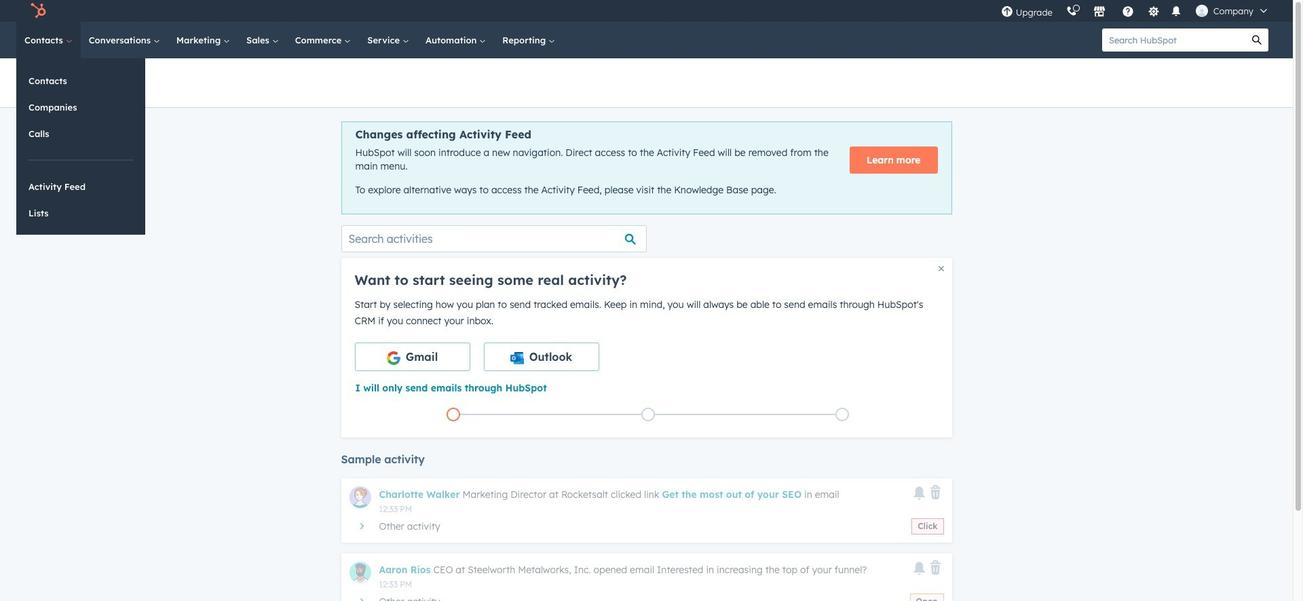 Task type: vqa. For each thing, say whether or not it's contained in the screenshot.
onboarding.steps.sendTrackedEmailInGmail.title icon
yes



Task type: describe. For each thing, give the bounding box(es) containing it.
close image
[[938, 266, 944, 271]]

jacob simon image
[[1196, 5, 1208, 17]]

contacts menu
[[16, 58, 145, 235]]

marketplaces image
[[1093, 6, 1105, 18]]

Search activities search field
[[341, 225, 646, 252]]

onboarding.steps.sendtrackedemailingmail.title image
[[644, 412, 651, 419]]



Task type: locate. For each thing, give the bounding box(es) containing it.
menu
[[994, 0, 1277, 22]]

None checkbox
[[355, 343, 470, 371], [484, 343, 599, 371], [355, 343, 470, 371], [484, 343, 599, 371]]

Search HubSpot search field
[[1102, 29, 1245, 52]]

list
[[356, 405, 940, 424]]

onboarding.steps.finalstep.title image
[[839, 412, 846, 419]]



